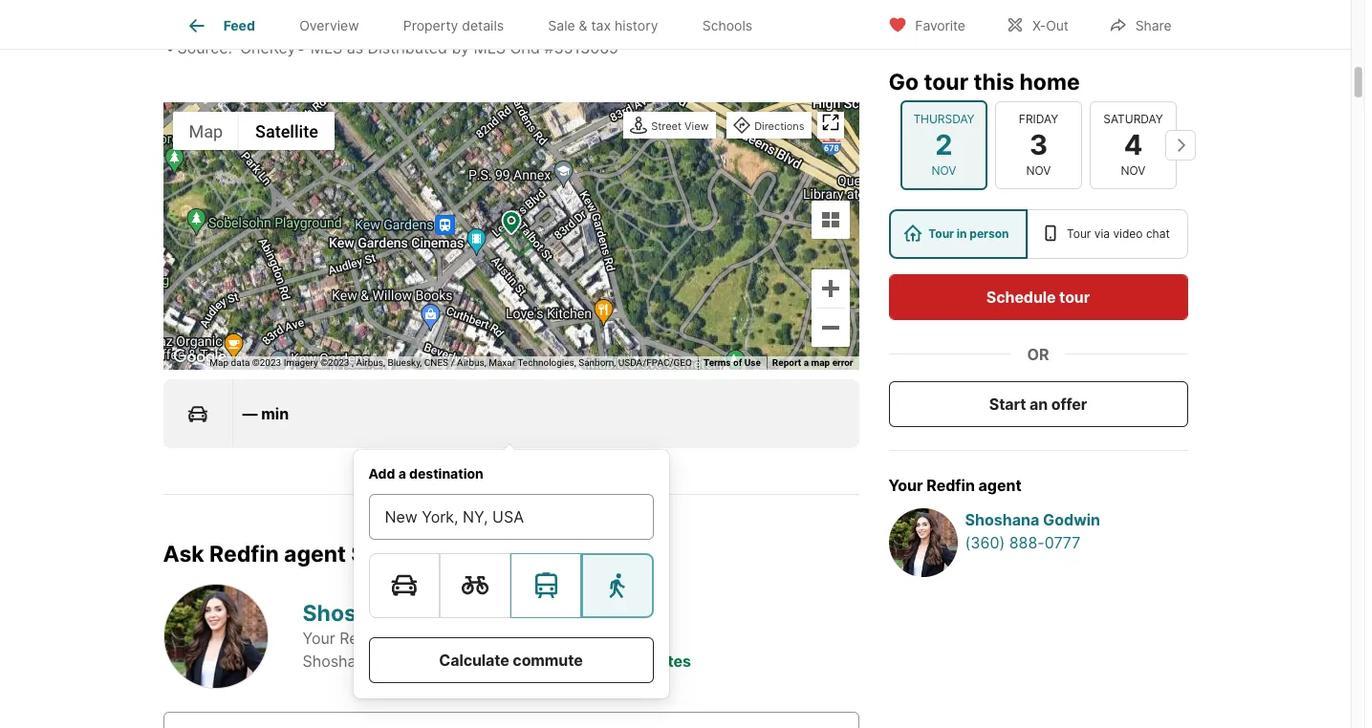 Task type: describe. For each thing, give the bounding box(es) containing it.
or
[[1028, 345, 1050, 364]]

commute
[[513, 651, 583, 670]]

4 inside 'shoshana godwin your redfin agent shoshana godwin typically replies in about 4 minutes'
[[617, 653, 627, 672]]

•
[[166, 39, 175, 58]]

tour for go
[[924, 69, 969, 96]]

thursday 2 nov
[[913, 112, 975, 178]]

go
[[889, 69, 919, 96]]

overview tab
[[277, 3, 381, 49]]

google image
[[168, 346, 231, 370]]

agent for ask
[[284, 542, 346, 568]]

add
[[369, 466, 395, 482]]

property details
[[404, 17, 504, 34]]

1
[[284, 16, 291, 35]]

saturday 4 nov
[[1104, 112, 1163, 178]]

agent for your
[[979, 476, 1022, 495]]

by
[[452, 39, 470, 58]]

terms of use link
[[704, 358, 761, 369]]

imagery
[[284, 358, 318, 369]]

Type a location or address text field
[[385, 506, 638, 529]]

thursday
[[913, 112, 975, 126]]

typically
[[438, 653, 498, 672]]

tour via video chat option
[[1029, 209, 1189, 259]]

shoshana godwin (360) 888-0777
[[966, 511, 1101, 553]]

1 ©2023 from the left
[[252, 358, 281, 369]]

property details tab
[[381, 3, 526, 49]]

favorite button
[[873, 4, 982, 44]]

nov for 3
[[1026, 164, 1051, 178]]

this
[[974, 69, 1015, 96]]

satellite button
[[239, 112, 335, 150]]

start an offer button
[[889, 382, 1189, 428]]

feed
[[223, 17, 255, 34]]

godwin for shoshana godwin (360) 888-0777
[[1044, 511, 1101, 530]]

schedule tour
[[987, 288, 1091, 307]]

friday 3 nov
[[1019, 112, 1059, 178]]

person
[[970, 227, 1010, 241]]

2 mls from the left
[[474, 39, 506, 58]]

report a map error link
[[773, 358, 854, 369]]

tour for schedule
[[1060, 288, 1091, 307]]

chat
[[1147, 227, 1171, 241]]

directions
[[755, 120, 805, 133]]

street view button
[[626, 114, 714, 140]]

calculate
[[439, 651, 510, 670]]

technologies,
[[518, 358, 577, 369]]

report
[[773, 358, 802, 369]]

0 vertical spatial shoshana godwin link
[[966, 509, 1189, 532]]

share
[[1136, 17, 1172, 33]]

map data ©2023  imagery ©2023 , airbus, bluesky, cnes / airbus, maxar technologies, sanborn, usda/fpac/geo
[[210, 358, 692, 369]]

tour in person
[[929, 227, 1010, 241]]

redfin checked: 1 minute ago (nov 2, 2023 at 2:36pm) • source: onekey® mls as distributed by mls grid # 3513069
[[163, 16, 619, 58]]

—
[[242, 405, 258, 424]]

sale & tax history tab
[[526, 3, 681, 49]]

property
[[404, 17, 459, 34]]

,
[[352, 358, 354, 369]]

overview
[[300, 17, 359, 34]]

sanborn,
[[579, 358, 616, 369]]

maxar
[[489, 358, 516, 369]]

details
[[462, 17, 504, 34]]

at
[[481, 16, 496, 35]]

2 vertical spatial godwin
[[378, 653, 433, 672]]

your inside 'shoshana godwin your redfin agent shoshana godwin typically replies in about 4 minutes'
[[303, 630, 335, 649]]

history
[[615, 17, 659, 34]]

street
[[652, 120, 682, 133]]

godwin for shoshana godwin your redfin agent shoshana godwin typically replies in about 4 minutes
[[415, 600, 497, 627]]

ago
[[350, 16, 378, 35]]

— min
[[242, 405, 289, 424]]

3
[[1030, 128, 1048, 161]]

888-
[[1010, 534, 1045, 553]]

2:36pm)
[[500, 16, 561, 35]]

1 mls from the left
[[311, 39, 343, 58]]

schedule tour button
[[889, 275, 1189, 320]]

2 vertical spatial a
[[463, 542, 476, 568]]

minute
[[295, 16, 347, 35]]

2023
[[439, 16, 477, 35]]

sale & tax history
[[548, 17, 659, 34]]

x-
[[1033, 17, 1047, 33]]

minutes
[[631, 653, 692, 672]]

Write a message... text field
[[179, 724, 843, 729]]

1 airbus, from the left
[[356, 358, 385, 369]]

usda/fpac/geo
[[619, 358, 692, 369]]



Task type: locate. For each thing, give the bounding box(es) containing it.
redfin left agent
[[340, 630, 386, 649]]

calculate commute
[[439, 651, 583, 670]]

map
[[189, 121, 223, 141], [210, 358, 229, 369]]

tour for tour in person
[[929, 227, 955, 241]]

sale
[[548, 17, 576, 34]]

1 vertical spatial shoshana godwin link
[[303, 600, 497, 627]]

tab list containing feed
[[163, 0, 790, 49]]

nov down "saturday"
[[1121, 164, 1146, 178]]

your redfin agent
[[889, 476, 1022, 495]]

list box down type a location or address text field
[[369, 554, 654, 619]]

None button
[[901, 100, 988, 190], [995, 101, 1082, 189], [1090, 101, 1177, 189], [901, 100, 988, 190], [995, 101, 1082, 189], [1090, 101, 1177, 189]]

menu bar containing map
[[173, 112, 335, 150]]

tour in person option
[[889, 209, 1029, 259]]

4
[[1124, 128, 1143, 161], [617, 653, 627, 672]]

0 horizontal spatial list box
[[369, 554, 654, 619]]

0 horizontal spatial 4
[[617, 653, 627, 672]]

2,
[[421, 16, 435, 35]]

2 ©2023 from the left
[[321, 358, 350, 369]]

1 tour from the left
[[929, 227, 955, 241]]

mls down 'overview'
[[311, 39, 343, 58]]

onekey®
[[240, 39, 306, 58]]

redfin up •
[[163, 16, 209, 35]]

replies
[[502, 653, 550, 672]]

0 vertical spatial tour
[[924, 69, 969, 96]]

x-out
[[1033, 17, 1069, 33]]

min
[[261, 405, 289, 424]]

1 vertical spatial list box
[[369, 554, 654, 619]]

1 horizontal spatial ©2023
[[321, 358, 350, 369]]

map region
[[62, 0, 1041, 466]]

as
[[347, 39, 364, 58]]

via
[[1095, 227, 1111, 241]]

ask redfin agent shoshana a question
[[163, 542, 576, 568]]

terms of use
[[704, 358, 761, 369]]

about
[[571, 653, 613, 672]]

an
[[1030, 395, 1049, 414]]

1 vertical spatial agent
[[284, 542, 346, 568]]

©2023 left ,
[[321, 358, 350, 369]]

redfin inside 'shoshana godwin your redfin agent shoshana godwin typically replies in about 4 minutes'
[[340, 630, 386, 649]]

0 vertical spatial your
[[889, 476, 924, 495]]

use
[[745, 358, 761, 369]]

1 horizontal spatial in
[[957, 227, 968, 241]]

list box containing tour in person
[[889, 209, 1189, 259]]

distributed
[[368, 39, 448, 58]]

favorite
[[916, 17, 966, 33]]

next image
[[1166, 130, 1196, 161]]

1 horizontal spatial a
[[463, 542, 476, 568]]

a right add
[[399, 466, 406, 482]]

list box up schedule tour button
[[889, 209, 1189, 259]]

image of shoshana godwin image
[[889, 509, 958, 578]]

2 airbus, from the left
[[457, 358, 487, 369]]

0 vertical spatial list box
[[889, 209, 1189, 259]]

airbus, right /
[[457, 358, 487, 369]]

0 horizontal spatial ©2023
[[252, 358, 281, 369]]

nov down 3
[[1026, 164, 1051, 178]]

1 horizontal spatial tour
[[1068, 227, 1092, 241]]

in left person
[[957, 227, 968, 241]]

1 horizontal spatial list box
[[889, 209, 1189, 259]]

a left map
[[804, 358, 809, 369]]

destination
[[409, 466, 484, 482]]

0 horizontal spatial tour
[[924, 69, 969, 96]]

map for map data ©2023  imagery ©2023 , airbus, bluesky, cnes / airbus, maxar technologies, sanborn, usda/fpac/geo
[[210, 358, 229, 369]]

map
[[812, 358, 830, 369]]

1 minute ago link
[[284, 16, 378, 35], [284, 16, 378, 35]]

1 horizontal spatial agent
[[979, 476, 1022, 495]]

schools
[[703, 17, 753, 34]]

out
[[1047, 17, 1069, 33]]

a for map
[[804, 358, 809, 369]]

calculate commute button
[[369, 638, 654, 684]]

1 vertical spatial 4
[[617, 653, 627, 672]]

godwin down agent
[[378, 653, 433, 672]]

0 horizontal spatial your
[[303, 630, 335, 649]]

tour left via
[[1068, 227, 1092, 241]]

tour left person
[[929, 227, 955, 241]]

question
[[481, 542, 576, 568]]

in left about on the left of page
[[554, 653, 567, 672]]

tour
[[929, 227, 955, 241], [1068, 227, 1092, 241]]

error
[[833, 358, 854, 369]]

0 vertical spatial 4
[[1124, 128, 1143, 161]]

schedule
[[987, 288, 1057, 307]]

map inside popup button
[[189, 121, 223, 141]]

0 horizontal spatial agent
[[284, 542, 346, 568]]

/
[[451, 358, 455, 369]]

(nov
[[383, 16, 417, 35]]

0 horizontal spatial a
[[399, 466, 406, 482]]

street view
[[652, 120, 709, 133]]

share button
[[1093, 4, 1189, 44]]

of
[[734, 358, 743, 369]]

tour right schedule
[[1060, 288, 1091, 307]]

tour inside button
[[1060, 288, 1091, 307]]

0 vertical spatial a
[[804, 358, 809, 369]]

x-out button
[[990, 4, 1085, 44]]

tour inside option
[[1068, 227, 1092, 241]]

shoshana godwin your redfin agent shoshana godwin typically replies in about 4 minutes
[[303, 600, 692, 672]]

offer
[[1052, 395, 1088, 414]]

cnes
[[425, 358, 449, 369]]

map left satellite
[[189, 121, 223, 141]]

0 horizontal spatial mls
[[311, 39, 343, 58]]

2 tour from the left
[[1068, 227, 1092, 241]]

2 nov from the left
[[1026, 164, 1051, 178]]

1 horizontal spatial your
[[889, 476, 924, 495]]

0 horizontal spatial in
[[554, 653, 567, 672]]

1 vertical spatial tour
[[1060, 288, 1091, 307]]

map for map
[[189, 121, 223, 141]]

feed link
[[185, 14, 255, 37]]

a down type a location or address text field
[[463, 542, 476, 568]]

video
[[1114, 227, 1144, 241]]

©2023 right data
[[252, 358, 281, 369]]

agent
[[390, 630, 433, 649]]

data
[[231, 358, 250, 369]]

1 vertical spatial godwin
[[415, 600, 497, 627]]

list box for this
[[889, 209, 1189, 259]]

your up image of shoshana godwin
[[889, 476, 924, 495]]

0 horizontal spatial shoshana godwin link
[[303, 600, 497, 627]]

redfin inside redfin checked: 1 minute ago (nov 2, 2023 at 2:36pm) • source: onekey® mls as distributed by mls grid # 3513069
[[163, 16, 209, 35]]

nov down the 2
[[932, 164, 957, 178]]

schools tab
[[681, 3, 775, 49]]

tour up thursday
[[924, 69, 969, 96]]

4 inside "saturday 4 nov"
[[1124, 128, 1143, 161]]

redfin right ask
[[210, 542, 279, 568]]

add a destination
[[369, 466, 484, 482]]

your redfin agentshoshana godwin image
[[163, 584, 268, 690]]

map button
[[173, 112, 239, 150]]

0 vertical spatial agent
[[979, 476, 1022, 495]]

start
[[990, 395, 1027, 414]]

1 vertical spatial a
[[399, 466, 406, 482]]

shoshana inside the shoshana godwin (360) 888-0777
[[966, 511, 1040, 530]]

nov inside friday 3 nov
[[1026, 164, 1051, 178]]

1 horizontal spatial mls
[[474, 39, 506, 58]]

1 vertical spatial map
[[210, 358, 229, 369]]

a
[[804, 358, 809, 369], [399, 466, 406, 482], [463, 542, 476, 568]]

start an offer
[[990, 395, 1088, 414]]

2 horizontal spatial nov
[[1121, 164, 1146, 178]]

agent
[[979, 476, 1022, 495], [284, 542, 346, 568]]

nov inside "saturday 4 nov"
[[1121, 164, 1146, 178]]

tour for tour via video chat
[[1068, 227, 1092, 241]]

home
[[1020, 69, 1081, 96]]

bluesky,
[[388, 358, 422, 369]]

in inside option
[[957, 227, 968, 241]]

1 vertical spatial in
[[554, 653, 567, 672]]

shoshana godwin link
[[966, 509, 1189, 532], [303, 600, 497, 627]]

nov inside thursday 2 nov
[[932, 164, 957, 178]]

list box
[[889, 209, 1189, 259], [369, 554, 654, 619]]

nov for 2
[[932, 164, 957, 178]]

0 horizontal spatial tour
[[929, 227, 955, 241]]

tab list
[[163, 0, 790, 49]]

0 vertical spatial in
[[957, 227, 968, 241]]

redfin
[[163, 16, 209, 35], [927, 476, 976, 495], [210, 542, 279, 568], [340, 630, 386, 649]]

1 horizontal spatial airbus,
[[457, 358, 487, 369]]

a for destination
[[399, 466, 406, 482]]

4 down "saturday"
[[1124, 128, 1143, 161]]

your left agent
[[303, 630, 335, 649]]

go tour this home
[[889, 69, 1081, 96]]

#
[[545, 39, 554, 58]]

view
[[685, 120, 709, 133]]

4 right about on the left of page
[[617, 653, 627, 672]]

terms
[[704, 358, 731, 369]]

godwin inside the shoshana godwin (360) 888-0777
[[1044, 511, 1101, 530]]

0 vertical spatial map
[[189, 121, 223, 141]]

nov
[[932, 164, 957, 178], [1026, 164, 1051, 178], [1121, 164, 1146, 178]]

list box for destination
[[369, 554, 654, 619]]

checked:
[[214, 16, 279, 35]]

godwin up typically
[[415, 600, 497, 627]]

2 horizontal spatial a
[[804, 358, 809, 369]]

1 horizontal spatial shoshana godwin link
[[966, 509, 1189, 532]]

menu bar
[[173, 112, 335, 150]]

godwin up (360) 888-0777 link
[[1044, 511, 1101, 530]]

airbus,
[[356, 358, 385, 369], [457, 358, 487, 369]]

1 horizontal spatial tour
[[1060, 288, 1091, 307]]

tour inside tour in person option
[[929, 227, 955, 241]]

airbus, right ,
[[356, 358, 385, 369]]

0 horizontal spatial airbus,
[[356, 358, 385, 369]]

shoshana
[[966, 511, 1040, 530], [351, 542, 458, 568], [303, 600, 410, 627], [303, 653, 374, 672]]

2
[[935, 128, 953, 161]]

map left data
[[210, 358, 229, 369]]

3513069
[[554, 39, 619, 58]]

3 nov from the left
[[1121, 164, 1146, 178]]

tour
[[924, 69, 969, 96], [1060, 288, 1091, 307]]

0 vertical spatial godwin
[[1044, 511, 1101, 530]]

0 horizontal spatial nov
[[932, 164, 957, 178]]

mls down at
[[474, 39, 506, 58]]

friday
[[1019, 112, 1059, 126]]

shoshana godwin link up 0777
[[966, 509, 1189, 532]]

1 horizontal spatial nov
[[1026, 164, 1051, 178]]

tour via video chat
[[1068, 227, 1171, 241]]

(360) 888-0777 link
[[966, 532, 1189, 555]]

1 horizontal spatial 4
[[1124, 128, 1143, 161]]

redfin up image of shoshana godwin
[[927, 476, 976, 495]]

&
[[579, 17, 588, 34]]

tax
[[592, 17, 611, 34]]

shoshana godwin link up agent
[[303, 600, 497, 627]]

1 nov from the left
[[932, 164, 957, 178]]

in inside 'shoshana godwin your redfin agent shoshana godwin typically replies in about 4 minutes'
[[554, 653, 567, 672]]

1 vertical spatial your
[[303, 630, 335, 649]]

nov for 4
[[1121, 164, 1146, 178]]

grid
[[510, 39, 540, 58]]

satellite
[[256, 121, 318, 141]]



Task type: vqa. For each thing, say whether or not it's contained in the screenshot.
▾
no



